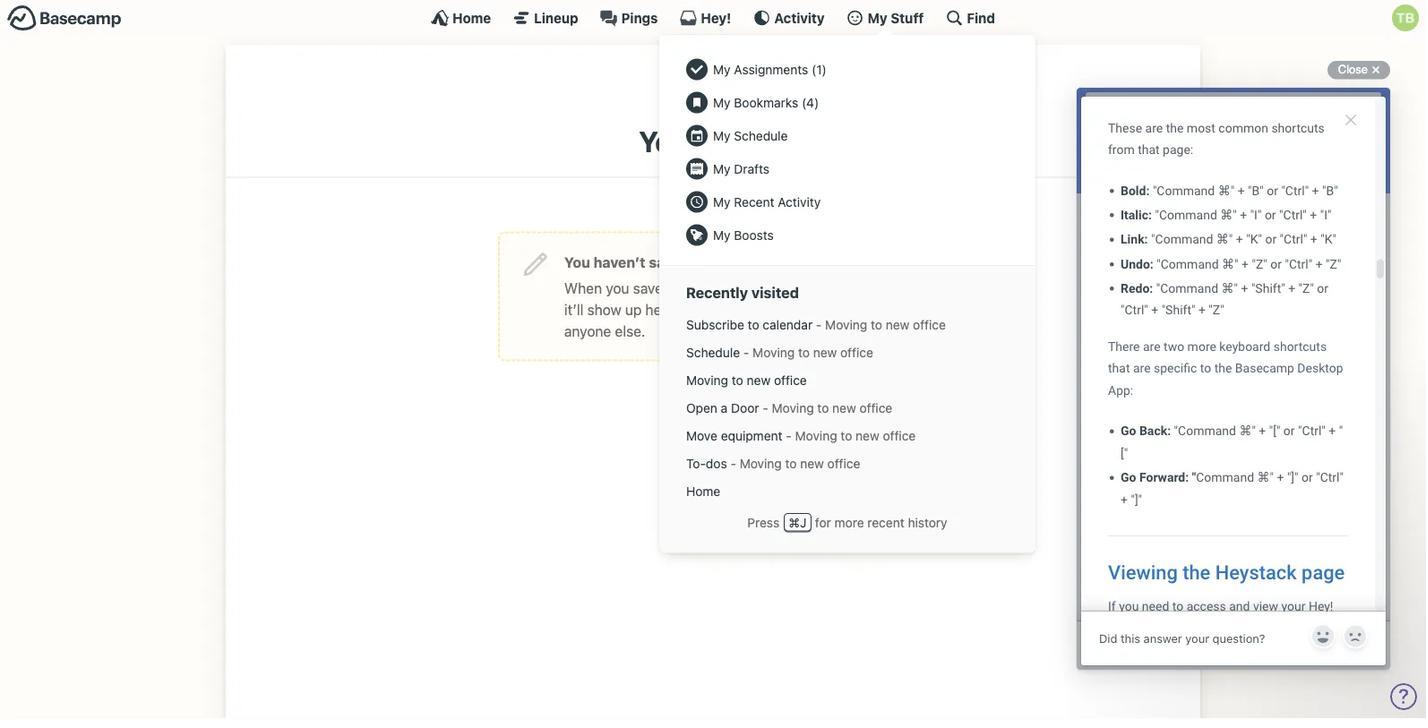 Task type: vqa. For each thing, say whether or not it's contained in the screenshot.
Title text box
no



Task type: locate. For each thing, give the bounding box(es) containing it.
schedule down subscribe
[[686, 345, 740, 360]]

open a door - moving to new office
[[686, 401, 892, 415]]

you
[[564, 253, 590, 270]]

close button
[[1327, 59, 1390, 81]]

home
[[452, 10, 491, 26], [686, 484, 720, 499]]

1 horizontal spatial tim burton image
[[1392, 4, 1419, 31]]

a right as
[[845, 279, 853, 296]]

to up move equipment - moving to new office
[[817, 401, 829, 415]]

schedule - moving to new office
[[686, 345, 873, 360]]

my stuff
[[868, 10, 924, 26]]

0 horizontal spatial tim burton image
[[684, 63, 742, 120]]

my left recent
[[713, 194, 731, 209]]

activity inside 'link'
[[778, 194, 821, 209]]

drafts up my drafts
[[705, 125, 787, 159]]

a right save
[[667, 279, 674, 296]]

home link up more
[[677, 478, 1018, 505]]

to down recently visited
[[748, 317, 759, 332]]

0 vertical spatial home link
[[431, 9, 491, 27]]

a left door
[[721, 401, 728, 415]]

home down to-
[[686, 484, 720, 499]]

home link left "lineup" link at the left top
[[431, 9, 491, 27]]

(1)
[[812, 62, 827, 77]]

press
[[747, 515, 779, 530]]

calendar
[[763, 317, 813, 332]]

find
[[967, 10, 995, 26]]

my inside popup button
[[868, 10, 887, 26]]

my left assignments
[[713, 62, 731, 77]]

recently
[[686, 284, 748, 302]]

schedule down my bookmarks (4)
[[734, 128, 788, 143]]

drafts down or
[[715, 301, 753, 318]]

schedule inside 'recently visited pages' element
[[686, 345, 740, 360]]

home left "lineup" link at the left top
[[452, 10, 491, 26]]

move equipment - moving to new office
[[686, 428, 916, 443]]

close
[[1338, 63, 1368, 76]]

door
[[731, 401, 759, 415]]

activity
[[774, 10, 825, 26], [778, 194, 821, 209]]

1 vertical spatial activity
[[778, 194, 821, 209]]

open
[[686, 401, 717, 415]]

yet
[[767, 253, 789, 270]]

my drafts
[[713, 161, 769, 176]]

your down message
[[682, 301, 711, 318]]

0 horizontal spatial home
[[452, 10, 491, 26]]

my boosts
[[713, 228, 774, 242]]

my inside "link"
[[713, 228, 731, 242]]

office
[[913, 317, 946, 332], [840, 345, 873, 360], [774, 373, 807, 388], [859, 401, 892, 415], [883, 428, 916, 443], [827, 456, 860, 471]]

to
[[843, 301, 856, 318], [748, 317, 759, 332], [871, 317, 882, 332], [798, 345, 810, 360], [732, 373, 743, 388], [817, 401, 829, 415], [841, 428, 852, 443], [785, 456, 797, 471]]

my schedule link
[[677, 119, 1018, 152]]

to down draft,
[[871, 317, 882, 332]]

(4)
[[802, 95, 819, 110]]

saved
[[649, 253, 690, 270]]

⌘
[[789, 515, 800, 530]]

home link
[[431, 9, 491, 27], [677, 478, 1018, 505]]

haven't
[[594, 253, 645, 270]]

0 vertical spatial your
[[639, 125, 699, 159]]

you haven't saved any drafts yet when you save a message or document as a draft, it'll show up here. your drafts aren't visible to anyone else.
[[564, 253, 892, 339]]

my up your drafts
[[713, 95, 731, 110]]

my for my drafts
[[713, 161, 731, 176]]

to down moving to new office link
[[841, 428, 852, 443]]

1 horizontal spatial a
[[721, 401, 728, 415]]

subscribe to calendar - moving to new office
[[686, 317, 946, 332]]

schedule
[[734, 128, 788, 143], [686, 345, 740, 360]]

1 vertical spatial your
[[682, 301, 711, 318]]

equipment
[[721, 428, 782, 443]]

activity right recent
[[778, 194, 821, 209]]

activity link
[[753, 9, 825, 27]]

drafts inside 'link'
[[734, 161, 769, 176]]

visible
[[798, 301, 839, 318]]

to right the visible
[[843, 301, 856, 318]]

lineup
[[534, 10, 578, 26]]

your
[[639, 125, 699, 159], [682, 301, 711, 318]]

my up my drafts
[[713, 128, 731, 143]]

activity up (1)
[[774, 10, 825, 26]]

for
[[815, 515, 831, 530]]

it'll
[[564, 301, 583, 318]]

drafts down the 'my schedule'
[[734, 161, 769, 176]]

my stuff element
[[677, 53, 1018, 252]]

move
[[686, 428, 717, 443]]

moving down 'equipment'
[[740, 456, 782, 471]]

recently visited pages element
[[677, 311, 1018, 505]]

my bookmarks (4)
[[713, 95, 819, 110]]

drafts
[[722, 253, 764, 270], [715, 301, 753, 318]]

find button
[[945, 9, 995, 27]]

0 vertical spatial tim burton image
[[1392, 4, 1419, 31]]

my left stuff
[[868, 10, 887, 26]]

a
[[667, 279, 674, 296], [845, 279, 853, 296], [721, 401, 728, 415]]

0 vertical spatial drafts
[[705, 125, 787, 159]]

recently visited
[[686, 284, 799, 302]]

here.
[[645, 301, 678, 318]]

drafts
[[705, 125, 787, 159], [734, 161, 769, 176]]

j
[[800, 515, 807, 530]]

your left the 'my schedule'
[[639, 125, 699, 159]]

my assignments (1)
[[713, 62, 827, 77]]

-
[[816, 317, 822, 332], [743, 345, 749, 360], [763, 401, 768, 415], [786, 428, 792, 443], [730, 456, 736, 471]]

0 vertical spatial schedule
[[734, 128, 788, 143]]

moving
[[825, 317, 867, 332], [753, 345, 795, 360], [686, 373, 728, 388], [772, 401, 814, 415], [795, 428, 837, 443], [740, 456, 782, 471]]

drafts up or
[[722, 253, 764, 270]]

else.
[[615, 322, 645, 339]]

to inside you haven't saved any drafts yet when you save a message or document as a draft, it'll show up here. your drafts aren't visible to anyone else.
[[843, 301, 856, 318]]

my
[[868, 10, 887, 26], [713, 62, 731, 77], [713, 95, 731, 110], [713, 128, 731, 143], [713, 161, 731, 176], [713, 194, 731, 209], [713, 228, 731, 242]]

boosts
[[734, 228, 774, 242]]

drafts for your drafts
[[705, 125, 787, 159]]

moving up move equipment - moving to new office
[[772, 401, 814, 415]]

pings button
[[600, 9, 658, 27]]

1 vertical spatial schedule
[[686, 345, 740, 360]]

lineup link
[[513, 9, 578, 27]]

1 vertical spatial drafts
[[734, 161, 769, 176]]

bookmarks
[[734, 95, 798, 110]]

new
[[886, 317, 910, 332], [813, 345, 837, 360], [747, 373, 771, 388], [832, 401, 856, 415], [856, 428, 879, 443], [800, 456, 824, 471]]

hey!
[[701, 10, 731, 26]]

1 vertical spatial home link
[[677, 478, 1018, 505]]

recent
[[867, 515, 904, 530]]

my up any
[[713, 228, 731, 242]]

message
[[678, 279, 736, 296]]

my for my recent activity
[[713, 194, 731, 209]]

tim burton image
[[1392, 4, 1419, 31], [684, 63, 742, 120]]

my for my boosts
[[713, 228, 731, 242]]

document
[[757, 279, 823, 296]]

1 vertical spatial home
[[686, 484, 720, 499]]

1 horizontal spatial home
[[686, 484, 720, 499]]

moving up open
[[686, 373, 728, 388]]

when
[[564, 279, 602, 296]]

my down your drafts
[[713, 161, 731, 176]]

show
[[587, 301, 621, 318]]



Task type: describe. For each thing, give the bounding box(es) containing it.
0 horizontal spatial a
[[667, 279, 674, 296]]

my for my stuff
[[868, 10, 887, 26]]

or
[[740, 279, 753, 296]]

as
[[827, 279, 841, 296]]

any
[[693, 253, 718, 270]]

to up door
[[732, 373, 743, 388]]

- right dos
[[730, 456, 736, 471]]

history
[[908, 515, 947, 530]]

new inside moving to new office link
[[747, 373, 771, 388]]

my for my schedule
[[713, 128, 731, 143]]

my drafts link
[[677, 152, 1018, 185]]

save
[[633, 279, 663, 296]]

to down move equipment - moving to new office
[[785, 456, 797, 471]]

moving down calendar at right
[[753, 345, 795, 360]]

main element
[[0, 0, 1426, 553]]

0 vertical spatial activity
[[774, 10, 825, 26]]

- up moving to new office
[[743, 345, 749, 360]]

- right door
[[763, 401, 768, 415]]

recent
[[734, 194, 774, 209]]

switch accounts image
[[7, 4, 122, 32]]

my schedule
[[713, 128, 788, 143]]

1 vertical spatial drafts
[[715, 301, 753, 318]]

my for my bookmarks (4)
[[713, 95, 731, 110]]

your drafts
[[639, 125, 787, 159]]

0 horizontal spatial home link
[[431, 9, 491, 27]]

moving to new office link
[[677, 366, 1018, 394]]

0 vertical spatial drafts
[[722, 253, 764, 270]]

you
[[606, 279, 629, 296]]

drafts for my drafts
[[734, 161, 769, 176]]

- right calendar at right
[[816, 317, 822, 332]]

my recent activity
[[713, 194, 821, 209]]

stuff
[[891, 10, 924, 26]]

cross small image
[[1365, 59, 1387, 81]]

- down open a door - moving to new office
[[786, 428, 792, 443]]

home inside 'recently visited pages' element
[[686, 484, 720, 499]]

subscribe
[[686, 317, 744, 332]]

my for my assignments (1)
[[713, 62, 731, 77]]

dos
[[706, 456, 727, 471]]

hey! button
[[679, 9, 731, 27]]

0 vertical spatial home
[[452, 10, 491, 26]]

anyone
[[564, 322, 611, 339]]

moving down open a door - moving to new office
[[795, 428, 837, 443]]

up
[[625, 301, 642, 318]]

1 vertical spatial tim burton image
[[684, 63, 742, 120]]

aren't
[[757, 301, 795, 318]]

pings
[[621, 10, 658, 26]]

to-dos - moving to new office
[[686, 456, 860, 471]]

cross small image
[[1365, 59, 1387, 81]]

schedule inside my schedule link
[[734, 128, 788, 143]]

my boosts link
[[677, 219, 1018, 252]]

2 horizontal spatial a
[[845, 279, 853, 296]]

moving to new office
[[686, 373, 807, 388]]

your inside you haven't saved any drafts yet when you save a message or document as a draft, it'll show up here. your drafts aren't visible to anyone else.
[[682, 301, 711, 318]]

my recent activity link
[[677, 185, 1018, 219]]

draft,
[[857, 279, 892, 296]]

visited
[[752, 284, 799, 302]]

moving down as
[[825, 317, 867, 332]]

more
[[835, 515, 864, 530]]

assignments
[[734, 62, 808, 77]]

my stuff button
[[846, 9, 924, 27]]

1 horizontal spatial home link
[[677, 478, 1018, 505]]

to down "subscribe to calendar - moving to new office"
[[798, 345, 810, 360]]

⌘ j for more recent history
[[789, 515, 947, 530]]

to-
[[686, 456, 706, 471]]



